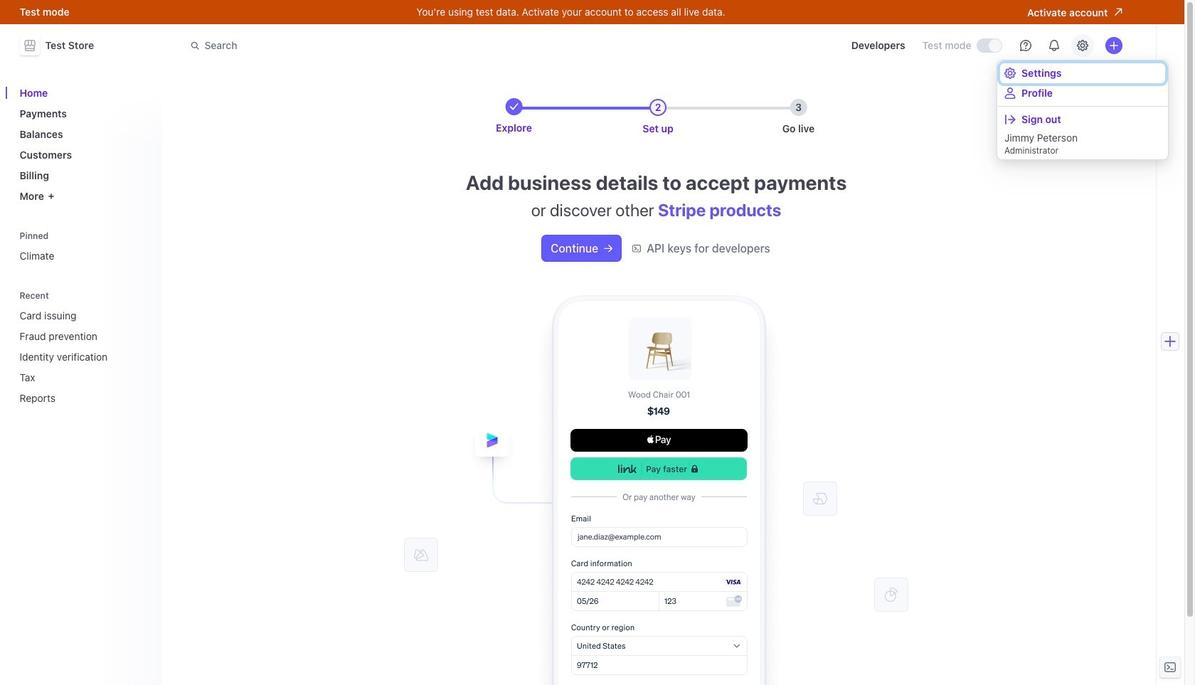 Task type: vqa. For each thing, say whether or not it's contained in the screenshot.
Help icon
yes



Task type: locate. For each thing, give the bounding box(es) containing it.
recent element
[[14, 286, 153, 410], [14, 304, 153, 410]]

None search field
[[182, 32, 583, 59]]

menu item
[[1001, 110, 1166, 130]]

edit pins image
[[139, 232, 148, 240]]

settings image
[[1077, 40, 1089, 51]]

pinned element
[[14, 226, 153, 268]]

menu
[[998, 61, 1169, 159]]

clear history image
[[139, 291, 148, 300]]

core navigation links element
[[14, 81, 153, 208]]

svg image
[[604, 244, 613, 253]]



Task type: describe. For each thing, give the bounding box(es) containing it.
Search text field
[[182, 32, 583, 59]]

help image
[[1020, 40, 1032, 51]]

2 recent element from the top
[[14, 304, 153, 410]]

Test mode checkbox
[[978, 39, 1002, 52]]

1 recent element from the top
[[14, 286, 153, 410]]

notifications image
[[1049, 40, 1060, 51]]



